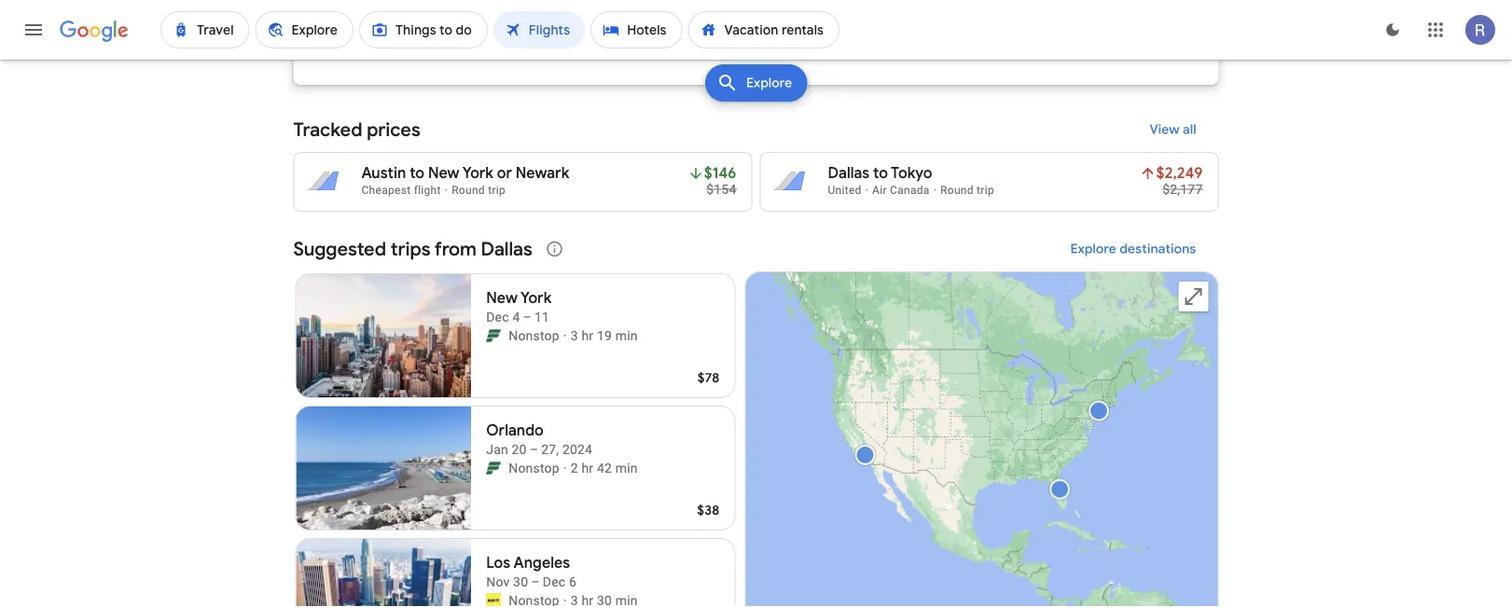 Task type: locate. For each thing, give the bounding box(es) containing it.
 image right the flight
[[445, 184, 448, 197]]

 image left air
[[866, 184, 869, 197]]

newark
[[516, 164, 569, 183]]

to for tokyo
[[873, 164, 888, 183]]

0 horizontal spatial explore
[[746, 75, 792, 91]]

1 horizontal spatial dallas
[[828, 164, 870, 183]]

 image down 30 – dec
[[563, 592, 567, 607]]

spirit image
[[486, 593, 501, 607]]

nov
[[486, 574, 510, 590]]

1 nonstop from the top
[[509, 328, 560, 343]]

42
[[597, 460, 612, 476]]

1 horizontal spatial explore
[[1071, 241, 1117, 258]]

new up dec
[[486, 289, 518, 308]]

round
[[452, 184, 485, 197], [941, 184, 974, 197]]

trip
[[488, 184, 506, 197], [977, 184, 995, 197]]

1 vertical spatial hr
[[582, 460, 594, 476]]

1 vertical spatial york
[[521, 289, 552, 308]]

explore inside "flight" 'search box'
[[746, 75, 792, 91]]

2
[[571, 460, 578, 476]]

1 horizontal spatial round trip
[[941, 184, 995, 197]]

1 vertical spatial new
[[486, 289, 518, 308]]

1 horizontal spatial round
[[941, 184, 974, 197]]

explore left destinations at the top of the page
[[1071, 241, 1117, 258]]

flight
[[414, 184, 441, 197]]

6
[[569, 574, 577, 590]]

0 vertical spatial hr
[[582, 328, 594, 343]]

2 round from the left
[[941, 184, 974, 197]]

1 vertical spatial min
[[616, 460, 638, 476]]

 image
[[934, 184, 937, 197]]

tracked
[[293, 118, 362, 141]]

3 hr 19 min
[[571, 328, 638, 343]]

nonstop for york
[[509, 328, 560, 343]]

30 – dec
[[513, 574, 566, 590]]

explore button
[[705, 64, 807, 102]]

1 vertical spatial explore
[[1071, 241, 1117, 258]]

orlando jan 20 – 27, 2024
[[486, 421, 593, 457]]

explore for explore
[[746, 75, 792, 91]]

round right canada in the right top of the page
[[941, 184, 974, 197]]

1 to from the left
[[410, 164, 425, 183]]

dallas right from
[[481, 237, 533, 261]]

trip right canada in the right top of the page
[[977, 184, 995, 197]]

0 vertical spatial nonstop
[[509, 328, 560, 343]]

york
[[463, 164, 494, 183], [521, 289, 552, 308]]

round down austin to new york or newark
[[452, 184, 485, 197]]

to up the flight
[[410, 164, 425, 183]]

0 horizontal spatial round trip
[[452, 184, 506, 197]]

hr right "3"
[[582, 328, 594, 343]]

 image left "3"
[[563, 327, 567, 345]]

2 nonstop from the top
[[509, 460, 560, 476]]

new york dec 4 – 11
[[486, 289, 552, 325]]

dallas inside region
[[481, 237, 533, 261]]

main menu image
[[22, 19, 45, 41]]

0 horizontal spatial trip
[[488, 184, 506, 197]]

0 horizontal spatial round
[[452, 184, 485, 197]]

frontier image
[[486, 461, 501, 476]]

0 horizontal spatial new
[[428, 164, 460, 183]]

1 horizontal spatial trip
[[977, 184, 995, 197]]

$2,249
[[1157, 164, 1203, 183]]

tracked prices
[[293, 118, 420, 141]]

$146
[[704, 164, 737, 183]]

0 vertical spatial york
[[463, 164, 494, 183]]

 image left 2
[[563, 459, 567, 478]]

los
[[486, 554, 511, 573]]

prices
[[367, 118, 420, 141]]

york left or at the left top
[[463, 164, 494, 183]]

all
[[1183, 121, 1197, 138]]

nonstop
[[509, 328, 560, 343], [509, 460, 560, 476]]

0 vertical spatial explore
[[746, 75, 792, 91]]

154 US dollars text field
[[707, 181, 737, 197]]

dec
[[486, 309, 509, 325]]

$78
[[698, 369, 720, 386]]

0 vertical spatial min
[[616, 328, 638, 343]]

dallas
[[828, 164, 870, 183], [481, 237, 533, 261]]

austin to new york or newark
[[362, 164, 569, 183]]

dallas up united
[[828, 164, 870, 183]]

 image inside tracked prices region
[[934, 184, 937, 197]]

hr right 2
[[582, 460, 594, 476]]

min right 42
[[616, 460, 638, 476]]

1 trip from the left
[[488, 184, 506, 197]]

explore up tracked prices region
[[746, 75, 792, 91]]

1 min from the top
[[616, 328, 638, 343]]

dallas inside tracked prices region
[[828, 164, 870, 183]]

2 to from the left
[[873, 164, 888, 183]]

min
[[616, 328, 638, 343], [616, 460, 638, 476]]

4 – 11
[[513, 309, 550, 325]]

2 hr from the top
[[582, 460, 594, 476]]

to for new
[[410, 164, 425, 183]]

nonstop for jan
[[509, 460, 560, 476]]

explore
[[746, 75, 792, 91], [1071, 241, 1117, 258]]

1 horizontal spatial to
[[873, 164, 888, 183]]

1 vertical spatial nonstop
[[509, 460, 560, 476]]

orlando
[[486, 421, 544, 440]]

0 horizontal spatial york
[[463, 164, 494, 183]]

0 vertical spatial dallas
[[828, 164, 870, 183]]

explore inside suggested trips from dallas region
[[1071, 241, 1117, 258]]

 image
[[445, 184, 448, 197], [866, 184, 869, 197], [563, 327, 567, 345], [563, 459, 567, 478], [563, 592, 567, 607]]

hr
[[582, 328, 594, 343], [582, 460, 594, 476]]

new up the flight
[[428, 164, 460, 183]]

trip down or at the left top
[[488, 184, 506, 197]]

to up air
[[873, 164, 888, 183]]

1 horizontal spatial new
[[486, 289, 518, 308]]

air
[[873, 184, 887, 197]]

19
[[597, 328, 612, 343]]

1 vertical spatial dallas
[[481, 237, 533, 261]]

round trip right canada in the right top of the page
[[941, 184, 995, 197]]

round trip
[[452, 184, 506, 197], [941, 184, 995, 197]]

2 min from the top
[[616, 460, 638, 476]]

jan
[[486, 442, 508, 457]]

york up 4 – 11
[[521, 289, 552, 308]]

2024
[[563, 442, 593, 457]]

min right 19
[[616, 328, 638, 343]]

1 hr from the top
[[582, 328, 594, 343]]

0 horizontal spatial to
[[410, 164, 425, 183]]

1 horizontal spatial york
[[521, 289, 552, 308]]

nonstop down 20 – 27,
[[509, 460, 560, 476]]

new
[[428, 164, 460, 183], [486, 289, 518, 308]]

3
[[571, 328, 578, 343]]

tokyo
[[891, 164, 933, 183]]

Flight search field
[[279, 0, 1234, 107]]

0 vertical spatial new
[[428, 164, 460, 183]]

to
[[410, 164, 425, 183], [873, 164, 888, 183]]

round trip down austin to new york or newark
[[452, 184, 506, 197]]

0 horizontal spatial dallas
[[481, 237, 533, 261]]

nonstop down 4 – 11
[[509, 328, 560, 343]]



Task type: describe. For each thing, give the bounding box(es) containing it.
2 hr 42 min
[[571, 460, 638, 476]]

view all
[[1150, 121, 1197, 138]]

cheapest
[[362, 184, 411, 197]]

hr for orlando
[[582, 460, 594, 476]]

or
[[497, 164, 512, 183]]

2177 US dollars text field
[[1163, 181, 1203, 197]]

york inside tracked prices region
[[463, 164, 494, 183]]

146 US dollars text field
[[704, 164, 737, 183]]

explore for explore destinations
[[1071, 241, 1117, 258]]

$2,177
[[1163, 181, 1203, 197]]

angeles
[[514, 554, 570, 573]]

united
[[828, 184, 862, 197]]

2 trip from the left
[[977, 184, 995, 197]]

 image for orlando
[[563, 459, 567, 478]]

min for new york
[[616, 328, 638, 343]]

new inside tracked prices region
[[428, 164, 460, 183]]

los angeles nov 30 – dec 6
[[486, 554, 577, 590]]

dallas to tokyo
[[828, 164, 933, 183]]

38 US dollars text field
[[697, 502, 720, 519]]

change appearance image
[[1371, 7, 1415, 52]]

canada
[[890, 184, 930, 197]]

air canada
[[873, 184, 930, 197]]

explore destinations
[[1071, 241, 1197, 258]]

trips
[[391, 237, 431, 261]]

 image for new york
[[563, 327, 567, 345]]

$38
[[697, 502, 720, 519]]

2249 US dollars text field
[[1157, 164, 1203, 183]]

explore destinations button
[[1048, 227, 1219, 272]]

78 US dollars text field
[[698, 369, 720, 386]]

min for orlando
[[616, 460, 638, 476]]

destinations
[[1120, 241, 1197, 258]]

1 round from the left
[[452, 184, 485, 197]]

2 round trip from the left
[[941, 184, 995, 197]]

austin
[[362, 164, 406, 183]]

view
[[1150, 121, 1180, 138]]

$154
[[707, 181, 737, 197]]

20 – 27,
[[512, 442, 559, 457]]

frontier image
[[486, 328, 501, 343]]

hr for new york
[[582, 328, 594, 343]]

tracked prices region
[[293, 107, 1219, 212]]

suggested trips from dallas region
[[293, 227, 1219, 607]]

york inside new york dec 4 – 11
[[521, 289, 552, 308]]

1 round trip from the left
[[452, 184, 506, 197]]

suggested trips from dallas
[[293, 237, 533, 261]]

suggested
[[293, 237, 386, 261]]

new inside new york dec 4 – 11
[[486, 289, 518, 308]]

from
[[435, 237, 477, 261]]

 image for los angeles
[[563, 592, 567, 607]]

cheapest flight
[[362, 184, 441, 197]]



Task type: vqa. For each thing, say whether or not it's contained in the screenshot.
Chicago corresponding to Dec
no



